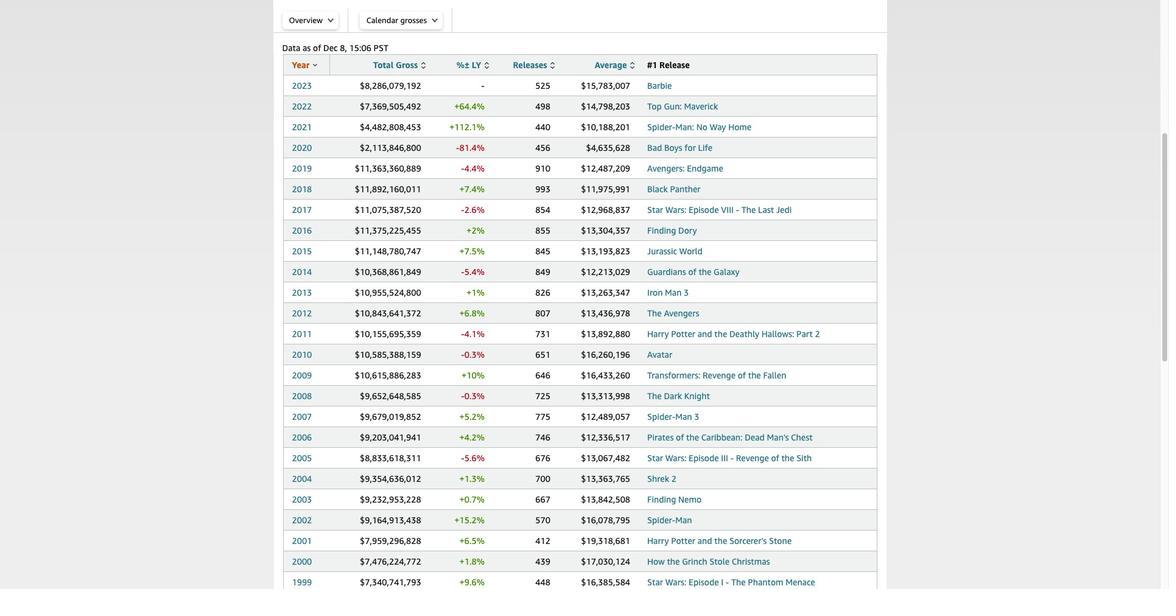 Task type: describe. For each thing, give the bounding box(es) containing it.
%± ly
[[457, 60, 482, 70]]

8,
[[340, 43, 347, 53]]

wars: for star wars: episode iii - revenge of the sith
[[666, 453, 687, 464]]

avengers:
[[648, 163, 685, 174]]

4.4%
[[465, 163, 485, 174]]

1 vertical spatial revenge
[[737, 453, 769, 464]]

top
[[648, 101, 662, 112]]

2000 link
[[292, 557, 312, 567]]

- down +7.5%
[[461, 267, 465, 277]]

the avengers link
[[648, 308, 700, 319]]

448
[[536, 578, 551, 588]]

episode for iii
[[689, 453, 719, 464]]

2003 link
[[292, 495, 312, 505]]

2019 link
[[292, 163, 312, 174]]

potter for harry potter and the deathly hallows: part 2
[[672, 329, 696, 339]]

deathly
[[730, 329, 760, 339]]

barbie link
[[648, 80, 672, 91]]

and for sorcerer's
[[698, 536, 713, 547]]

episode for viii
[[689, 205, 719, 215]]

2012
[[292, 308, 312, 319]]

the avengers
[[648, 308, 700, 319]]

2012 link
[[292, 308, 312, 319]]

2008
[[292, 391, 312, 402]]

- down ly
[[482, 80, 485, 91]]

harry potter and the sorcerer's stone
[[648, 536, 792, 547]]

iron man 3
[[648, 288, 689, 298]]

2011 link
[[292, 329, 312, 339]]

$11,375,225,455
[[355, 225, 421, 236]]

spider- for spider-man 3
[[648, 412, 676, 422]]

- down +6.8%
[[461, 329, 465, 339]]

star for star wars: episode i - the phantom menace
[[648, 578, 664, 588]]

$11,148,780,747
[[355, 246, 421, 257]]

pirates
[[648, 433, 674, 443]]

dory
[[679, 225, 697, 236]]

3 for spider-man 3
[[695, 412, 700, 422]]

man's
[[767, 433, 789, 443]]

2007 link
[[292, 412, 312, 422]]

harry for harry potter and the sorcerer's stone
[[648, 536, 669, 547]]

2018
[[292, 184, 312, 194]]

average
[[595, 60, 627, 70]]

$11,363,360,889
[[355, 163, 421, 174]]

star wars: episode i - the phantom menace link
[[648, 578, 816, 588]]

$10,188,201
[[581, 122, 631, 132]]

$12,336,517
[[581, 433, 631, 443]]

finding for finding nemo
[[648, 495, 677, 505]]

+7.4%
[[460, 184, 485, 194]]

2002
[[292, 515, 312, 526]]

-4.1%
[[461, 329, 485, 339]]

of down the man's
[[772, 453, 780, 464]]

spider-man
[[648, 515, 693, 526]]

+1%
[[467, 288, 485, 298]]

releases link
[[513, 60, 555, 70]]

2017 link
[[292, 205, 312, 215]]

maverick
[[685, 101, 719, 112]]

man for iron man 3
[[665, 288, 682, 298]]

0 horizontal spatial 2
[[672, 474, 677, 484]]

avengers
[[664, 308, 700, 319]]

total gross link
[[373, 60, 426, 70]]

as
[[303, 43, 311, 53]]

-81.4%
[[456, 143, 485, 153]]

+1.3%
[[460, 474, 485, 484]]

2007
[[292, 412, 312, 422]]

man for spider-man 3
[[676, 412, 693, 422]]

dropdown image for calendar grosses
[[432, 18, 438, 23]]

2005 link
[[292, 453, 312, 464]]

#1
[[648, 60, 658, 70]]

$13,067,482
[[581, 453, 631, 464]]

spider- for spider-man: no way home
[[648, 122, 676, 132]]

shrek
[[648, 474, 670, 484]]

the right i
[[732, 578, 746, 588]]

the down iron
[[648, 308, 662, 319]]

star wars: episode viii - the last jedi link
[[648, 205, 792, 215]]

$13,313,998
[[581, 391, 631, 402]]

the left galaxy
[[699, 267, 712, 277]]

440
[[536, 122, 551, 132]]

2013 link
[[292, 288, 312, 298]]

sorcerer's
[[730, 536, 767, 547]]

-0.3% for $9,652,648,585
[[461, 391, 485, 402]]

$8,286,079,192
[[360, 80, 421, 91]]

2009
[[292, 370, 312, 381]]

calendar grosses
[[367, 15, 427, 25]]

3 for iron man 3
[[684, 288, 689, 298]]

the left the deathly
[[715, 329, 728, 339]]

746
[[536, 433, 551, 443]]

$19,318,681
[[581, 536, 631, 547]]

bad boys for life link
[[648, 143, 713, 153]]

845
[[536, 246, 551, 257]]

+1.8%
[[460, 557, 485, 567]]

855
[[536, 225, 551, 236]]

the right how
[[667, 557, 680, 567]]

of left "fallen"
[[738, 370, 746, 381]]

993
[[536, 184, 551, 194]]

the left last
[[742, 205, 756, 215]]

calendar
[[367, 15, 399, 25]]

775
[[536, 412, 551, 422]]

of right pirates
[[676, 433, 685, 443]]

average link
[[595, 60, 635, 70]]

- right i
[[726, 578, 730, 588]]

star wars: episode viii - the last jedi
[[648, 205, 792, 215]]

1 horizontal spatial 2
[[815, 329, 821, 339]]

5.6%
[[465, 453, 485, 464]]

world
[[680, 246, 703, 257]]

the left "fallen"
[[749, 370, 761, 381]]

the left sith
[[782, 453, 795, 464]]

- down the -4.1%
[[461, 350, 465, 360]]

spider-man: no way home
[[648, 122, 752, 132]]

wars: for star wars: episode i - the phantom menace
[[666, 578, 687, 588]]

2013
[[292, 288, 312, 298]]

- right viii
[[736, 205, 740, 215]]

2006
[[292, 433, 312, 443]]

$13,363,765
[[581, 474, 631, 484]]

star wars: episode iii - revenge of the sith link
[[648, 453, 812, 464]]

transformers: revenge of the fallen
[[648, 370, 787, 381]]

dropdown image for overview
[[328, 18, 334, 23]]

jurassic world
[[648, 246, 703, 257]]

-0.3% for $10,585,388,159
[[461, 350, 485, 360]]

2015
[[292, 246, 312, 257]]

- up +5.2% on the bottom
[[461, 391, 465, 402]]



Task type: locate. For each thing, give the bounding box(es) containing it.
456
[[536, 143, 551, 153]]

boys
[[665, 143, 683, 153]]

1 vertical spatial star
[[648, 453, 664, 464]]

episode left viii
[[689, 205, 719, 215]]

-5.4%
[[461, 267, 485, 277]]

1 vertical spatial harry
[[648, 536, 669, 547]]

pst
[[374, 43, 389, 53]]

2 episode from the top
[[689, 453, 719, 464]]

2010 link
[[292, 350, 312, 360]]

1 vertical spatial and
[[698, 536, 713, 547]]

how
[[648, 557, 665, 567]]

$13,842,508
[[581, 495, 631, 505]]

wars: down the grinch
[[666, 578, 687, 588]]

0 vertical spatial man
[[665, 288, 682, 298]]

1 spider- from the top
[[648, 122, 676, 132]]

854
[[536, 205, 551, 215]]

shrek 2
[[648, 474, 677, 484]]

+0.7%
[[460, 495, 485, 505]]

panther
[[671, 184, 701, 194]]

667
[[536, 495, 551, 505]]

1 potter from the top
[[672, 329, 696, 339]]

2 harry from the top
[[648, 536, 669, 547]]

731
[[536, 329, 551, 339]]

2008 link
[[292, 391, 312, 402]]

910
[[536, 163, 551, 174]]

the down the spider-man 3
[[687, 433, 700, 443]]

potter up the grinch
[[672, 536, 696, 547]]

2010
[[292, 350, 312, 360]]

ly
[[472, 60, 482, 70]]

2009 link
[[292, 370, 312, 381]]

1 and from the top
[[698, 329, 713, 339]]

2002 link
[[292, 515, 312, 526]]

3
[[684, 288, 689, 298], [695, 412, 700, 422]]

%± ly link
[[457, 60, 489, 70]]

+15.2%
[[455, 515, 485, 526]]

finding dory
[[648, 225, 697, 236]]

year link
[[292, 60, 317, 70], [292, 60, 317, 70]]

0 vertical spatial 2
[[815, 329, 821, 339]]

2 vertical spatial episode
[[689, 578, 719, 588]]

revenge up knight
[[703, 370, 736, 381]]

the dark knight link
[[648, 391, 710, 402]]

revenge down dead on the right bottom
[[737, 453, 769, 464]]

$13,193,823
[[581, 246, 631, 257]]

2020 link
[[292, 143, 312, 153]]

2 vertical spatial star
[[648, 578, 664, 588]]

stole
[[710, 557, 730, 567]]

$17,030,124
[[581, 557, 631, 567]]

spider-man 3
[[648, 412, 700, 422]]

0 horizontal spatial 3
[[684, 288, 689, 298]]

sith
[[797, 453, 812, 464]]

$10,155,695,359
[[355, 329, 421, 339]]

life
[[699, 143, 713, 153]]

bad
[[648, 143, 662, 153]]

man right iron
[[665, 288, 682, 298]]

of down the "world"
[[689, 267, 697, 277]]

0.3% for $9,652,648,585
[[465, 391, 485, 402]]

-2.6%
[[461, 205, 485, 215]]

3 spider- from the top
[[648, 515, 676, 526]]

2 vertical spatial man
[[676, 515, 693, 526]]

spider- up bad
[[648, 122, 676, 132]]

2023 link
[[292, 80, 312, 91]]

$9,354,636,012
[[360, 474, 421, 484]]

-0.3% down +10%
[[461, 391, 485, 402]]

2 right shrek
[[672, 474, 677, 484]]

570
[[536, 515, 551, 526]]

black panther
[[648, 184, 701, 194]]

$7,340,741,793
[[360, 578, 421, 588]]

- up +1.3%
[[461, 453, 465, 464]]

0 horizontal spatial dropdown image
[[328, 18, 334, 23]]

1 horizontal spatial dropdown image
[[432, 18, 438, 23]]

man for spider-man
[[676, 515, 693, 526]]

0.3% down +10%
[[465, 391, 485, 402]]

- right iii
[[731, 453, 734, 464]]

transformers:
[[648, 370, 701, 381]]

1 horizontal spatial 3
[[695, 412, 700, 422]]

1 vertical spatial wars:
[[666, 453, 687, 464]]

release
[[660, 60, 690, 70]]

2 and from the top
[[698, 536, 713, 547]]

2 0.3% from the top
[[465, 391, 485, 402]]

potter for harry potter and the sorcerer's stone
[[672, 536, 696, 547]]

1 vertical spatial spider-
[[648, 412, 676, 422]]

star up shrek
[[648, 453, 664, 464]]

finding up jurassic
[[648, 225, 677, 236]]

1 vertical spatial finding
[[648, 495, 677, 505]]

1 vertical spatial -0.3%
[[461, 391, 485, 402]]

2
[[815, 329, 821, 339], [672, 474, 677, 484]]

1 vertical spatial 0.3%
[[465, 391, 485, 402]]

bad boys for life
[[648, 143, 713, 153]]

$11,975,991
[[581, 184, 631, 194]]

498
[[536, 101, 551, 112]]

-0.3% down the -4.1%
[[461, 350, 485, 360]]

2 finding from the top
[[648, 495, 677, 505]]

1 vertical spatial potter
[[672, 536, 696, 547]]

2 wars: from the top
[[666, 453, 687, 464]]

0 vertical spatial revenge
[[703, 370, 736, 381]]

3 wars: from the top
[[666, 578, 687, 588]]

2022
[[292, 101, 312, 112]]

0 vertical spatial -0.3%
[[461, 350, 485, 360]]

0 vertical spatial and
[[698, 329, 713, 339]]

menace
[[786, 578, 816, 588]]

star down how
[[648, 578, 664, 588]]

the up stole
[[715, 536, 728, 547]]

0 vertical spatial spider-
[[648, 122, 676, 132]]

spider- for spider-man
[[648, 515, 676, 526]]

star down black at the right of the page
[[648, 205, 664, 215]]

2000
[[292, 557, 312, 567]]

2014
[[292, 267, 312, 277]]

4.1%
[[465, 329, 485, 339]]

episode left i
[[689, 578, 719, 588]]

knight
[[685, 391, 710, 402]]

+64.4%
[[455, 101, 485, 112]]

725
[[536, 391, 551, 402]]

1 wars: from the top
[[666, 205, 687, 215]]

0.3% for $10,585,388,159
[[465, 350, 485, 360]]

0 vertical spatial episode
[[689, 205, 719, 215]]

how the grinch stole christmas
[[648, 557, 771, 567]]

spider- up pirates
[[648, 412, 676, 422]]

episode
[[689, 205, 719, 215], [689, 453, 719, 464], [689, 578, 719, 588]]

1 -0.3% from the top
[[461, 350, 485, 360]]

1 vertical spatial 2
[[672, 474, 677, 484]]

dropdown image right 'grosses'
[[432, 18, 438, 23]]

of right as
[[313, 43, 321, 53]]

dropdown image
[[328, 18, 334, 23], [432, 18, 438, 23]]

2 vertical spatial wars:
[[666, 578, 687, 588]]

harry up avatar
[[648, 329, 669, 339]]

potter down avengers
[[672, 329, 696, 339]]

1 episode from the top
[[689, 205, 719, 215]]

harry for harry potter and the deathly hallows: part 2
[[648, 329, 669, 339]]

$13,436,978
[[581, 308, 631, 319]]

star wars: episode iii - revenge of the sith
[[648, 453, 812, 464]]

2 right part
[[815, 329, 821, 339]]

1 star from the top
[[648, 205, 664, 215]]

$14,798,203
[[581, 101, 631, 112]]

$12,213,029
[[581, 267, 631, 277]]

- down +7.4%
[[461, 205, 465, 215]]

way
[[710, 122, 727, 132]]

harry potter and the sorcerer's stone link
[[648, 536, 792, 547]]

jurassic
[[648, 246, 678, 257]]

3 up avengers
[[684, 288, 689, 298]]

gun:
[[664, 101, 682, 112]]

finding down shrek 2
[[648, 495, 677, 505]]

shrek 2 link
[[648, 474, 677, 484]]

1 vertical spatial 3
[[695, 412, 700, 422]]

black panther link
[[648, 184, 701, 194]]

wars: up shrek 2 link
[[666, 453, 687, 464]]

+4.2%
[[460, 433, 485, 443]]

finding for finding dory
[[648, 225, 677, 236]]

man down the nemo
[[676, 515, 693, 526]]

avengers: endgame link
[[648, 163, 724, 174]]

0 vertical spatial 0.3%
[[465, 350, 485, 360]]

barbie
[[648, 80, 672, 91]]

2 spider- from the top
[[648, 412, 676, 422]]

spider- down finding nemo
[[648, 515, 676, 526]]

- down "+112.1%"
[[456, 143, 460, 153]]

dropdown image right overview
[[328, 18, 334, 23]]

0 vertical spatial potter
[[672, 329, 696, 339]]

finding nemo
[[648, 495, 702, 505]]

0 vertical spatial wars:
[[666, 205, 687, 215]]

1 finding from the top
[[648, 225, 677, 236]]

wars: for star wars: episode viii - the last jedi
[[666, 205, 687, 215]]

0 vertical spatial harry
[[648, 329, 669, 339]]

2 -0.3% from the top
[[461, 391, 485, 402]]

651
[[536, 350, 551, 360]]

wars: down black panther
[[666, 205, 687, 215]]

1 0.3% from the top
[[465, 350, 485, 360]]

2 star from the top
[[648, 453, 664, 464]]

1 dropdown image from the left
[[328, 18, 334, 23]]

guardians of the galaxy link
[[648, 267, 740, 277]]

the left dark
[[648, 391, 662, 402]]

- down -81.4%
[[461, 163, 465, 174]]

2021
[[292, 122, 312, 132]]

-4.4%
[[461, 163, 485, 174]]

wars:
[[666, 205, 687, 215], [666, 453, 687, 464], [666, 578, 687, 588]]

3 down knight
[[695, 412, 700, 422]]

star for star wars: episode iii - revenge of the sith
[[648, 453, 664, 464]]

0.3% down 4.1%
[[465, 350, 485, 360]]

1 vertical spatial man
[[676, 412, 693, 422]]

and up "how the grinch stole christmas" link
[[698, 536, 713, 547]]

0 vertical spatial finding
[[648, 225, 677, 236]]

and for deathly
[[698, 329, 713, 339]]

2 potter from the top
[[672, 536, 696, 547]]

0 vertical spatial 3
[[684, 288, 689, 298]]

2 dropdown image from the left
[[432, 18, 438, 23]]

star for star wars: episode viii - the last jedi
[[648, 205, 664, 215]]

3 episode from the top
[[689, 578, 719, 588]]

data
[[282, 43, 301, 53]]

1 vertical spatial episode
[[689, 453, 719, 464]]

$11,892,160,011
[[355, 184, 421, 194]]

last
[[759, 205, 775, 215]]

episode for i
[[689, 578, 719, 588]]

0 vertical spatial star
[[648, 205, 664, 215]]

man down the dark knight link
[[676, 412, 693, 422]]

2001
[[292, 536, 312, 547]]

and down avengers
[[698, 329, 713, 339]]

-
[[482, 80, 485, 91], [456, 143, 460, 153], [461, 163, 465, 174], [461, 205, 465, 215], [736, 205, 740, 215], [461, 267, 465, 277], [461, 329, 465, 339], [461, 350, 465, 360], [461, 391, 465, 402], [461, 453, 465, 464], [731, 453, 734, 464], [726, 578, 730, 588]]

harry up how
[[648, 536, 669, 547]]

episode left iii
[[689, 453, 719, 464]]

chest
[[792, 433, 813, 443]]

2 vertical spatial spider-
[[648, 515, 676, 526]]

top gun: maverick link
[[648, 101, 719, 112]]

1 harry from the top
[[648, 329, 669, 339]]

dead
[[745, 433, 765, 443]]

3 star from the top
[[648, 578, 664, 588]]



Task type: vqa. For each thing, say whether or not it's contained in the screenshot.


